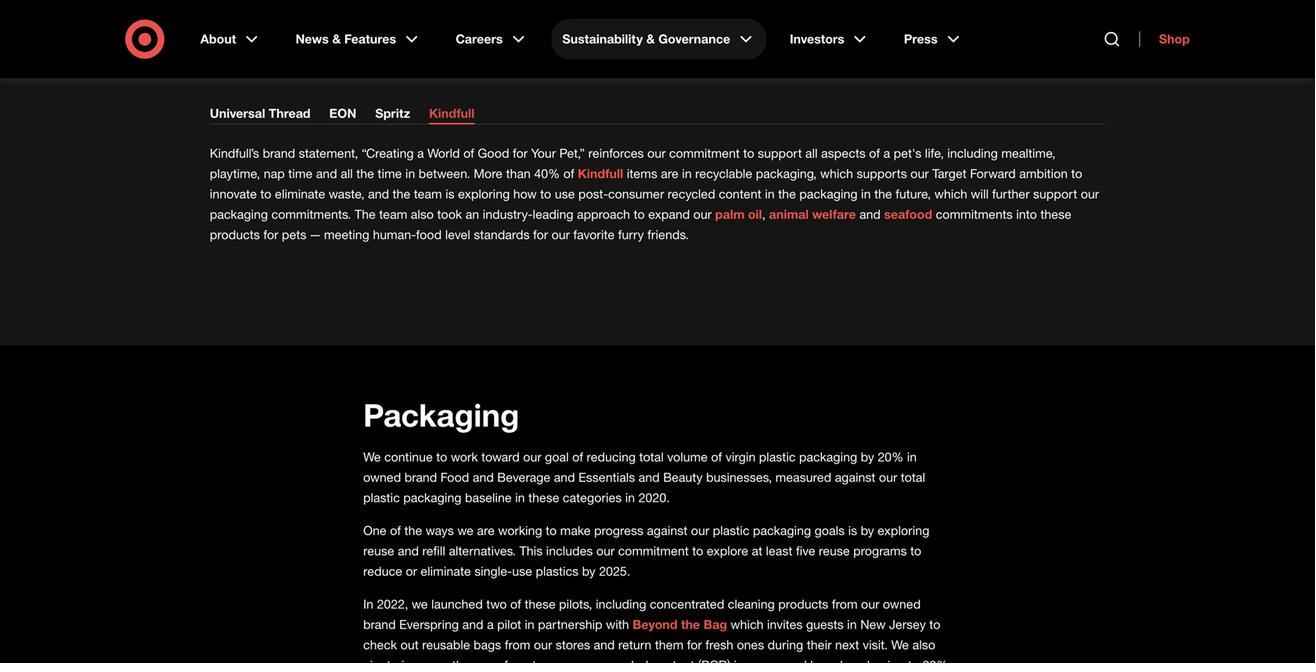 Task type: locate. For each thing, give the bounding box(es) containing it.
1 vertical spatial is
[[848, 523, 857, 538]]

owned
[[363, 470, 401, 485], [883, 596, 921, 612], [769, 658, 807, 663]]

ways
[[426, 523, 454, 538]]

1 horizontal spatial against
[[835, 470, 876, 485]]

eliminate
[[275, 186, 325, 202], [421, 564, 471, 579]]

0 vertical spatial also
[[411, 207, 434, 222]]

1 horizontal spatial products
[[778, 596, 829, 612]]

consumer inside 'items are in recyclable packaging, which supports our target forward ambition to innovate to eliminate waste, and the team is exploring how to use post-consumer recycled content in the packaging in the future, which will further support our packaging commitments. the team also took an industry-leading approach to expand our'
[[608, 186, 664, 202]]

0 horizontal spatial is
[[446, 186, 455, 202]]

categories
[[563, 490, 622, 505]]

by up programs
[[861, 523, 874, 538]]

from inside in 2022, we launched two of these pilots, including concentrated cleaning products from our owned brand everspring and a pilot in partnership with
[[832, 596, 858, 612]]

1 horizontal spatial we
[[891, 637, 909, 652]]

0 horizontal spatial owned
[[363, 470, 401, 485]]

of inside one of the ways we are working to make progress against our plastic packaging goals is by exploring reuse and refill alternatives. this includes our commitment to explore at least five reuse programs to reduce or eliminate single-use plastics by 2025.
[[390, 523, 401, 538]]

0 horizontal spatial recycled
[[601, 658, 648, 663]]

these inside in 2022, we launched two of these pilots, including concentrated cleaning products from our owned brand everspring and a pilot in partnership with
[[525, 596, 556, 612]]

0 horizontal spatial use
[[474, 658, 494, 663]]

0 vertical spatial exploring
[[458, 186, 510, 202]]

pet's
[[894, 146, 922, 161]]

and up the
[[368, 186, 389, 202]]

brand inside we continue to work toward our goal of reducing total volume of virgin plastic packaging by 20% in owned brand food and beverage and essentials and beauty businesses, measured against our total plastic packaging baseline in these categories in 2020.
[[405, 470, 437, 485]]

a left pet's
[[884, 146, 890, 161]]

support up packaging,
[[758, 146, 802, 161]]

these
[[1041, 207, 1072, 222], [528, 490, 559, 505], [525, 596, 556, 612]]

0 vertical spatial recycled
[[668, 186, 715, 202]]

post- inside 'items are in recyclable packaging, which supports our target forward ambition to innovate to eliminate waste, and the team is exploring how to use post-consumer recycled content in the packaging in the future, which will further support our packaging commitments. the team also took an industry-leading approach to expand our'
[[578, 186, 608, 202]]

including
[[947, 146, 998, 161], [596, 596, 646, 612]]

in left 2020. at bottom
[[625, 490, 635, 505]]

and down with
[[594, 637, 615, 652]]

0 horizontal spatial including
[[596, 596, 646, 612]]

1 horizontal spatial use
[[512, 564, 532, 579]]

products inside commitments into these products for pets — meeting human-food level standards for our favorite furry friends.
[[210, 227, 260, 242]]

owned inside we continue to work toward our goal of reducing total volume of virgin plastic packaging by 20% in owned brand food and beverage and essentials and beauty businesses, measured against our total plastic packaging baseline in these categories in 2020.
[[363, 470, 401, 485]]

these inside we continue to work toward our goal of reducing total volume of virgin plastic packaging by 20% in owned brand food and beverage and essentials and beauty businesses, measured against our total plastic packaging baseline in these categories in 2020.
[[528, 490, 559, 505]]

packaging,
[[756, 166, 817, 181]]

1 time from the left
[[288, 166, 313, 181]]

which down target
[[935, 186, 967, 202]]

items are in recyclable packaging, which supports our target forward ambition to innovate to eliminate waste, and the team is exploring how to use post-consumer recycled content in the packaging in the future, which will further support our packaging commitments. the team also took an industry-leading approach to expand our
[[210, 166, 1099, 222]]

reuse down the one
[[363, 543, 394, 559]]

which
[[820, 166, 853, 181], [935, 186, 967, 202], [731, 617, 764, 632]]

about link
[[189, 19, 272, 59]]

cleaning
[[728, 596, 775, 612]]

0 horizontal spatial total
[[639, 449, 664, 465]]

1 vertical spatial commitment
[[618, 543, 689, 559]]

1 reuse from the left
[[363, 543, 394, 559]]

0 vertical spatial kindfull
[[429, 106, 475, 121]]

which up ones
[[731, 617, 764, 632]]

continue
[[384, 449, 433, 465]]

kindfull's brand statement, "creating a world of good for your pet," reinforces our commitment to support all aspects of a pet's life, including mealtime, playtime, nap time and all the time in between. more than 40% of
[[210, 146, 1056, 181]]

1 vertical spatial support
[[1033, 186, 1077, 202]]

kindfull
[[429, 106, 475, 121], [578, 166, 623, 181]]

news & features link
[[285, 19, 432, 59]]

2 horizontal spatial which
[[935, 186, 967, 202]]

new
[[860, 617, 886, 632]]

0 horizontal spatial are
[[477, 523, 495, 538]]

nap
[[264, 166, 285, 181]]

and inside which invites guests in new jersey to check out reusable bags from our stores and return them for fresh ones during their next visit. we also aim to increase the use of post-consumer recycled content (pcr) in our owned brand packaging to 2
[[594, 637, 615, 652]]

&
[[332, 31, 341, 47], [646, 31, 655, 47]]

in 2022, we launched two of these pilots, including concentrated cleaning products from our owned brand everspring and a pilot in partnership with
[[363, 596, 921, 632]]

is inside 'items are in recyclable packaging, which supports our target forward ambition to innovate to eliminate waste, and the team is exploring how to use post-consumer recycled content in the packaging in the future, which will further support our packaging commitments. the team also took an industry-leading approach to expand our'
[[446, 186, 455, 202]]

0 vertical spatial team
[[414, 186, 442, 202]]

0 horizontal spatial exploring
[[458, 186, 510, 202]]

waste,
[[329, 186, 365, 202]]

exploring inside 'items are in recyclable packaging, which supports our target forward ambition to innovate to eliminate waste, and the team is exploring how to use post-consumer recycled content in the packaging in the future, which will further support our packaging commitments. the team also took an industry-leading approach to expand our'
[[458, 186, 510, 202]]

kindfull up world
[[429, 106, 475, 121]]

the inside kindfull's brand statement, "creating a world of good for your pet," reinforces our commitment to support all aspects of a pet's life, including mealtime, playtime, nap time and all the time in between. more than 40% of
[[356, 166, 374, 181]]

by left 2025.
[[582, 564, 596, 579]]

our inside commitments into these products for pets — meeting human-food level standards for our favorite furry friends.
[[552, 227, 570, 242]]

& right news
[[332, 31, 341, 47]]

by left 20%
[[861, 449, 874, 465]]

0 horizontal spatial all
[[341, 166, 353, 181]]

beverage
[[497, 470, 550, 485]]

0 horizontal spatial post-
[[511, 658, 541, 663]]

support down ambition
[[1033, 186, 1077, 202]]

is up took
[[446, 186, 455, 202]]

to left work
[[436, 449, 447, 465]]

use down bags
[[474, 658, 494, 663]]

1 horizontal spatial kindfull
[[578, 166, 623, 181]]

1 horizontal spatial all
[[805, 146, 818, 161]]

2 horizontal spatial owned
[[883, 596, 921, 612]]

1 vertical spatial also
[[913, 637, 935, 652]]

explore
[[707, 543, 748, 559]]

0 vertical spatial content
[[719, 186, 762, 202]]

brand up check
[[363, 617, 396, 632]]

1 vertical spatial from
[[505, 637, 530, 652]]

palm oil link
[[715, 207, 762, 222]]

0 horizontal spatial reuse
[[363, 543, 394, 559]]

0 horizontal spatial which
[[731, 617, 764, 632]]

also inside which invites guests in new jersey to check out reusable bags from our stores and return them for fresh ones during their next visit. we also aim to increase the use of post-consumer recycled content (pcr) in our owned brand packaging to 2
[[913, 637, 935, 652]]

products
[[210, 227, 260, 242], [778, 596, 829, 612]]

2 horizontal spatial plastic
[[759, 449, 796, 465]]

0 vertical spatial use
[[555, 186, 575, 202]]

2 vertical spatial plastic
[[713, 523, 750, 538]]

for up than
[[513, 146, 528, 161]]

1 horizontal spatial content
[[719, 186, 762, 202]]

reuse down goals
[[819, 543, 850, 559]]

1 vertical spatial we
[[412, 596, 428, 612]]

1 horizontal spatial total
[[901, 470, 925, 485]]

supports
[[857, 166, 907, 181]]

1 horizontal spatial is
[[848, 523, 857, 538]]

bags
[[474, 637, 501, 652]]

we up everspring
[[412, 596, 428, 612]]

1 vertical spatial are
[[477, 523, 495, 538]]

the left ways
[[404, 523, 422, 538]]

1 horizontal spatial kindfull link
[[578, 166, 623, 181]]

0 horizontal spatial content
[[652, 658, 695, 663]]

and down statement,
[[316, 166, 337, 181]]

of right two
[[510, 596, 521, 612]]

and up or
[[398, 543, 419, 559]]

0 vertical spatial from
[[832, 596, 858, 612]]

2 vertical spatial these
[[525, 596, 556, 612]]

and down goal
[[554, 470, 575, 485]]

packaging
[[800, 186, 858, 202], [210, 207, 268, 222], [799, 449, 857, 465], [403, 490, 462, 505], [753, 523, 811, 538], [846, 658, 905, 663]]

0 horizontal spatial we
[[412, 596, 428, 612]]

thread
[[269, 106, 311, 121]]

to inside we continue to work toward our goal of reducing total volume of virgin plastic packaging by 20% in owned brand food and beverage and essentials and beauty businesses, measured against our total plastic packaging baseline in these categories in 2020.
[[436, 449, 447, 465]]

beyond
[[633, 617, 678, 632]]

2 vertical spatial which
[[731, 617, 764, 632]]

to down jersey
[[908, 658, 919, 663]]

we down jersey
[[891, 637, 909, 652]]

to left explore
[[692, 543, 703, 559]]

or
[[406, 564, 417, 579]]

0 horizontal spatial time
[[288, 166, 313, 181]]

0 vertical spatial these
[[1041, 207, 1072, 222]]

between.
[[419, 166, 470, 181]]

for left fresh
[[687, 637, 702, 652]]

our
[[647, 146, 666, 161], [911, 166, 929, 181], [1081, 186, 1099, 202], [693, 207, 712, 222], [552, 227, 570, 242], [523, 449, 542, 465], [879, 470, 897, 485], [691, 523, 709, 538], [596, 543, 615, 559], [861, 596, 880, 612], [534, 637, 552, 652], [747, 658, 766, 663]]

also up food
[[411, 207, 434, 222]]

in up ,
[[765, 186, 775, 202]]

we inside in 2022, we launched two of these pilots, including concentrated cleaning products from our owned brand everspring and a pilot in partnership with
[[412, 596, 428, 612]]

tab list
[[210, 106, 1105, 124]]

we inside which invites guests in new jersey to check out reusable bags from our stores and return them for fresh ones during their next visit. we also aim to increase the use of post-consumer recycled content (pcr) in our owned brand packaging to 2
[[891, 637, 909, 652]]

and inside kindfull's brand statement, "creating a world of good for your pet," reinforces our commitment to support all aspects of a pet's life, including mealtime, playtime, nap time and all the time in between. more than 40% of
[[316, 166, 337, 181]]

recycled down the return
[[601, 658, 648, 663]]

1 vertical spatial plastic
[[363, 490, 400, 505]]

universal thread link
[[210, 106, 311, 124]]

1 horizontal spatial reuse
[[819, 543, 850, 559]]

which inside which invites guests in new jersey to check out reusable bags from our stores and return them for fresh ones during their next visit. we also aim to increase the use of post-consumer recycled content (pcr) in our owned brand packaging to 2
[[731, 617, 764, 632]]

launched
[[431, 596, 483, 612]]

0 vertical spatial products
[[210, 227, 260, 242]]

we right ways
[[457, 523, 474, 538]]

a
[[417, 146, 424, 161], [884, 146, 890, 161], [487, 617, 494, 632]]

2 vertical spatial use
[[474, 658, 494, 663]]

kindfull link up world
[[429, 106, 475, 124]]

0 vertical spatial eliminate
[[275, 186, 325, 202]]

for left pets
[[263, 227, 278, 242]]

eon link
[[329, 106, 356, 124]]

time down "creating
[[378, 166, 402, 181]]

1 vertical spatial these
[[528, 490, 559, 505]]

1 horizontal spatial are
[[661, 166, 679, 181]]

jersey
[[889, 617, 926, 632]]

commitment inside kindfull's brand statement, "creating a world of good for your pet," reinforces our commitment to support all aspects of a pet's life, including mealtime, playtime, nap time and all the time in between. more than 40% of
[[669, 146, 740, 161]]

kindfull link down reinforces
[[578, 166, 623, 181]]

2 time from the left
[[378, 166, 402, 181]]

also
[[411, 207, 434, 222], [913, 637, 935, 652]]

in right 20%
[[907, 449, 917, 465]]

& left governance at right
[[646, 31, 655, 47]]

0 vertical spatial all
[[805, 146, 818, 161]]

into
[[1016, 207, 1037, 222]]

from down pilot
[[505, 637, 530, 652]]

brand down their
[[810, 658, 843, 663]]

0 horizontal spatial kindfull link
[[429, 106, 475, 124]]

owned down during
[[769, 658, 807, 663]]

1 horizontal spatial time
[[378, 166, 402, 181]]

including inside in 2022, we launched two of these pilots, including concentrated cleaning products from our owned brand everspring and a pilot in partnership with
[[596, 596, 646, 612]]

exploring
[[458, 186, 510, 202], [878, 523, 930, 538]]

content inside which invites guests in new jersey to check out reusable bags from our stores and return them for fresh ones during their next visit. we also aim to increase the use of post-consumer recycled content (pcr) in our owned brand packaging to 2
[[652, 658, 695, 663]]

in inside in 2022, we launched two of these pilots, including concentrated cleaning products from our owned brand everspring and a pilot in partnership with
[[525, 617, 535, 632]]

0 vertical spatial commitment
[[669, 146, 740, 161]]

0 vertical spatial we
[[457, 523, 474, 538]]

reuse
[[363, 543, 394, 559], [819, 543, 850, 559]]

the
[[356, 166, 374, 181], [393, 186, 410, 202], [778, 186, 796, 202], [874, 186, 892, 202], [404, 523, 422, 538], [681, 617, 700, 632], [452, 658, 470, 663]]

we inside we continue to work toward our goal of reducing total volume of virgin plastic packaging by 20% in owned brand food and beverage and essentials and beauty businesses, measured against our total plastic packaging baseline in these categories in 2020.
[[363, 449, 381, 465]]

bag
[[704, 617, 727, 632]]

are inside 'items are in recyclable packaging, which supports our target forward ambition to innovate to eliminate waste, and the team is exploring how to use post-consumer recycled content in the packaging in the future, which will further support our packaging commitments. the team also took an industry-leading approach to expand our'
[[661, 166, 679, 181]]

0 vertical spatial support
[[758, 146, 802, 161]]

against inside one of the ways we are working to make progress against our plastic packaging goals is by exploring reuse and refill alternatives. this includes our commitment to explore at least five reuse programs to reduce or eliminate single-use plastics by 2025.
[[647, 523, 688, 538]]

0 horizontal spatial against
[[647, 523, 688, 538]]

1 horizontal spatial &
[[646, 31, 655, 47]]

and inside in 2022, we launched two of these pilots, including concentrated cleaning products from our owned brand everspring and a pilot in partnership with
[[462, 617, 484, 632]]

0 horizontal spatial also
[[411, 207, 434, 222]]

eliminate down refill
[[421, 564, 471, 579]]

1 & from the left
[[332, 31, 341, 47]]

post- down pilot
[[511, 658, 541, 663]]

are
[[661, 166, 679, 181], [477, 523, 495, 538]]

kindfull down reinforces
[[578, 166, 623, 181]]

them
[[655, 637, 684, 652]]

1 horizontal spatial consumer
[[608, 186, 664, 202]]

is right goals
[[848, 523, 857, 538]]

1 horizontal spatial from
[[832, 596, 858, 612]]

1 vertical spatial recycled
[[601, 658, 648, 663]]

plastic inside one of the ways we are working to make progress against our plastic packaging goals is by exploring reuse and refill alternatives. this includes our commitment to explore at least five reuse programs to reduce or eliminate single-use plastics by 2025.
[[713, 523, 750, 538]]

pets
[[282, 227, 306, 242]]

1 vertical spatial eliminate
[[421, 564, 471, 579]]

products up invites
[[778, 596, 829, 612]]

we left continue at left bottom
[[363, 449, 381, 465]]

0 vertical spatial total
[[639, 449, 664, 465]]

support
[[758, 146, 802, 161], [1033, 186, 1077, 202]]

1 vertical spatial including
[[596, 596, 646, 612]]

0 vertical spatial against
[[835, 470, 876, 485]]

and up bags
[[462, 617, 484, 632]]

these left pilots,
[[525, 596, 556, 612]]

0 horizontal spatial we
[[363, 449, 381, 465]]

a left pilot
[[487, 617, 494, 632]]

0 vertical spatial owned
[[363, 470, 401, 485]]

1 horizontal spatial recycled
[[668, 186, 715, 202]]

and up "baseline"
[[473, 470, 494, 485]]

recycled up expand
[[668, 186, 715, 202]]

from up the guests
[[832, 596, 858, 612]]

0 vertical spatial which
[[820, 166, 853, 181]]

human-
[[373, 227, 416, 242]]

,
[[762, 207, 766, 222]]

post- up approach
[[578, 186, 608, 202]]

0 horizontal spatial plastic
[[363, 490, 400, 505]]

1 horizontal spatial support
[[1033, 186, 1077, 202]]

2 reuse from the left
[[819, 543, 850, 559]]

to
[[743, 146, 754, 161], [1071, 166, 1082, 181], [260, 186, 271, 202], [540, 186, 551, 202], [634, 207, 645, 222], [436, 449, 447, 465], [546, 523, 557, 538], [692, 543, 703, 559], [910, 543, 922, 559], [929, 617, 941, 632], [387, 658, 398, 663], [908, 658, 919, 663]]

1 vertical spatial all
[[341, 166, 353, 181]]

working
[[498, 523, 542, 538]]

1 vertical spatial we
[[891, 637, 909, 652]]

about
[[200, 31, 236, 47]]

increase
[[401, 658, 449, 663]]

1 vertical spatial exploring
[[878, 523, 930, 538]]

including inside kindfull's brand statement, "creating a world of good for your pet," reinforces our commitment to support all aspects of a pet's life, including mealtime, playtime, nap time and all the time in between. more than 40% of
[[947, 146, 998, 161]]

and inside one of the ways we are working to make progress against our plastic packaging goals is by exploring reuse and refill alternatives. this includes our commitment to explore at least five reuse programs to reduce or eliminate single-use plastics by 2025.
[[398, 543, 419, 559]]

brand inside kindfull's brand statement, "creating a world of good for your pet," reinforces our commitment to support all aspects of a pet's life, including mealtime, playtime, nap time and all the time in between. more than 40% of
[[263, 146, 295, 161]]

total down 20%
[[901, 470, 925, 485]]

against
[[835, 470, 876, 485], [647, 523, 688, 538]]

1 vertical spatial which
[[935, 186, 967, 202]]

against down 2020. at bottom
[[647, 523, 688, 538]]

1 vertical spatial against
[[647, 523, 688, 538]]

a left world
[[417, 146, 424, 161]]

beyond the bag
[[633, 617, 727, 632]]

1 horizontal spatial team
[[414, 186, 442, 202]]

0 horizontal spatial a
[[417, 146, 424, 161]]

consumer down items
[[608, 186, 664, 202]]

content down them
[[652, 658, 695, 663]]

use up leading
[[555, 186, 575, 202]]

brand inside in 2022, we launched two of these pilots, including concentrated cleaning products from our owned brand everspring and a pilot in partnership with
[[363, 617, 396, 632]]

in right pilot
[[525, 617, 535, 632]]

are right items
[[661, 166, 679, 181]]

to up the furry
[[634, 207, 645, 222]]

team
[[414, 186, 442, 202], [379, 207, 407, 222]]

post-
[[578, 186, 608, 202], [511, 658, 541, 663]]

content inside 'items are in recyclable packaging, which supports our target forward ambition to innovate to eliminate waste, and the team is exploring how to use post-consumer recycled content in the packaging in the future, which will further support our packaging commitments. the team also took an industry-leading approach to expand our'
[[719, 186, 762, 202]]

by
[[861, 449, 874, 465], [861, 523, 874, 538], [582, 564, 596, 579]]

consumer down stores
[[541, 658, 597, 663]]

aim
[[363, 658, 383, 663]]

2 & from the left
[[646, 31, 655, 47]]

team down between.
[[414, 186, 442, 202]]

owned down continue at left bottom
[[363, 470, 401, 485]]

eliminate up commitments.
[[275, 186, 325, 202]]

content up palm oil link
[[719, 186, 762, 202]]

1 horizontal spatial owned
[[769, 658, 807, 663]]

including up with
[[596, 596, 646, 612]]

future,
[[896, 186, 931, 202]]

from inside which invites guests in new jersey to check out reusable bags from our stores and return them for fresh ones during their next visit. we also aim to increase the use of post-consumer recycled content (pcr) in our owned brand packaging to 2
[[505, 637, 530, 652]]

1 horizontal spatial we
[[457, 523, 474, 538]]

press link
[[893, 19, 974, 59]]

all up waste,
[[341, 166, 353, 181]]

recycled
[[668, 186, 715, 202], [601, 658, 648, 663]]

0 horizontal spatial eliminate
[[275, 186, 325, 202]]

brand up nap
[[263, 146, 295, 161]]

2 horizontal spatial use
[[555, 186, 575, 202]]

beyond the bag link
[[633, 617, 727, 632]]

in down "creating
[[405, 166, 415, 181]]

plastic up explore
[[713, 523, 750, 538]]

0 vertical spatial by
[[861, 449, 874, 465]]

0 vertical spatial consumer
[[608, 186, 664, 202]]

including up forward
[[947, 146, 998, 161]]

plastic up measured
[[759, 449, 796, 465]]

exploring down more
[[458, 186, 510, 202]]

post- inside which invites guests in new jersey to check out reusable bags from our stores and return them for fresh ones during their next visit. we also aim to increase the use of post-consumer recycled content (pcr) in our owned brand packaging to 2
[[511, 658, 541, 663]]

1 vertical spatial content
[[652, 658, 695, 663]]

investors
[[790, 31, 844, 47]]

which down aspects in the top right of the page
[[820, 166, 853, 181]]

food
[[416, 227, 442, 242]]

shop link
[[1140, 31, 1190, 47]]

guests
[[806, 617, 844, 632]]

the up waste,
[[356, 166, 374, 181]]

life,
[[925, 146, 944, 161]]

0 horizontal spatial products
[[210, 227, 260, 242]]

1 vertical spatial use
[[512, 564, 532, 579]]

& for governance
[[646, 31, 655, 47]]

at
[[752, 543, 762, 559]]

1 vertical spatial owned
[[883, 596, 921, 612]]

commitments into these products for pets — meeting human-food level standards for our favorite furry friends.
[[210, 207, 1072, 242]]

1 horizontal spatial a
[[487, 617, 494, 632]]

packaging inside one of the ways we are working to make progress against our plastic packaging goals is by exploring reuse and refill alternatives. this includes our commitment to explore at least five reuse programs to reduce or eliminate single-use plastics by 2025.
[[753, 523, 811, 538]]

1 horizontal spatial plastic
[[713, 523, 750, 538]]

0 horizontal spatial &
[[332, 31, 341, 47]]

eon
[[329, 106, 356, 121]]

with
[[606, 617, 629, 632]]



Task type: describe. For each thing, give the bounding box(es) containing it.
in down beverage at the left bottom of the page
[[515, 490, 525, 505]]

to left the make
[[546, 523, 557, 538]]

support inside kindfull's brand statement, "creating a world of good for your pet," reinforces our commitment to support all aspects of a pet's life, including mealtime, playtime, nap time and all the time in between. more than 40% of
[[758, 146, 802, 161]]

support inside 'items are in recyclable packaging, which supports our target forward ambition to innovate to eliminate waste, and the team is exploring how to use post-consumer recycled content in the packaging in the future, which will further support our packaging commitments. the team also took an industry-leading approach to expand our'
[[1033, 186, 1077, 202]]

of inside which invites guests in new jersey to check out reusable bags from our stores and return them for fresh ones during their next visit. we also aim to increase the use of post-consumer recycled content (pcr) in our owned brand packaging to 2
[[497, 658, 508, 663]]

the down concentrated at the bottom
[[681, 617, 700, 632]]

—
[[310, 227, 321, 242]]

in down ones
[[734, 658, 744, 663]]

ambition
[[1019, 166, 1068, 181]]

to right jersey
[[929, 617, 941, 632]]

businesses,
[[706, 470, 772, 485]]

use inside one of the ways we are working to make progress against our plastic packaging goals is by exploring reuse and refill alternatives. this includes our commitment to explore at least five reuse programs to reduce or eliminate single-use plastics by 2025.
[[512, 564, 532, 579]]

concentrated
[[650, 596, 724, 612]]

our inside in 2022, we launched two of these pilots, including concentrated cleaning products from our owned brand everspring and a pilot in partnership with
[[861, 596, 880, 612]]

0 vertical spatial plastic
[[759, 449, 796, 465]]

against inside we continue to work toward our goal of reducing total volume of virgin plastic packaging by 20% in owned brand food and beverage and essentials and beauty businesses, measured against our total plastic packaging baseline in these categories in 2020.
[[835, 470, 876, 485]]

& for features
[[332, 31, 341, 47]]

partnership
[[538, 617, 603, 632]]

goal
[[545, 449, 569, 465]]

kindfull inside tab list
[[429, 106, 475, 121]]

commitment inside one of the ways we are working to make progress against our plastic packaging goals is by exploring reuse and refill alternatives. this includes our commitment to explore at least five reuse programs to reduce or eliminate single-use plastics by 2025.
[[618, 543, 689, 559]]

level
[[445, 227, 470, 242]]

goals
[[815, 523, 845, 538]]

good
[[478, 146, 509, 161]]

includes
[[546, 543, 593, 559]]

1 vertical spatial total
[[901, 470, 925, 485]]

than
[[506, 166, 531, 181]]

which invites guests in new jersey to check out reusable bags from our stores and return them for fresh ones during their next visit. we also aim to increase the use of post-consumer recycled content (pcr) in our owned brand packaging to 2
[[363, 617, 948, 663]]

how
[[513, 186, 537, 202]]

work
[[451, 449, 478, 465]]

to inside kindfull's brand statement, "creating a world of good for your pet," reinforces our commitment to support all aspects of a pet's life, including mealtime, playtime, nap time and all the time in between. more than 40% of
[[743, 146, 754, 161]]

0 vertical spatial kindfull link
[[429, 106, 475, 124]]

approach
[[577, 207, 630, 222]]

tab list containing universal thread
[[210, 106, 1105, 124]]

recycled inside which invites guests in new jersey to check out reusable bags from our stores and return them for fresh ones during their next visit. we also aim to increase the use of post-consumer recycled content (pcr) in our owned brand packaging to 2
[[601, 658, 648, 663]]

the inside which invites guests in new jersey to check out reusable bags from our stores and return them for fresh ones during their next visit. we also aim to increase the use of post-consumer recycled content (pcr) in our owned brand packaging to 2
[[452, 658, 470, 663]]

are inside one of the ways we are working to make progress against our plastic packaging goals is by exploring reuse and refill alternatives. this includes our commitment to explore at least five reuse programs to reduce or eliminate single-use plastics by 2025.
[[477, 523, 495, 538]]

statement,
[[299, 146, 358, 161]]

is inside one of the ways we are working to make progress against our plastic packaging goals is by exploring reuse and refill alternatives. this includes our commitment to explore at least five reuse programs to reduce or eliminate single-use plastics by 2025.
[[848, 523, 857, 538]]

packaging up palm oil , animal welfare and seafood
[[800, 186, 858, 202]]

friends.
[[647, 227, 689, 242]]

1 vertical spatial kindfull link
[[578, 166, 623, 181]]

consumer inside which invites guests in new jersey to check out reusable bags from our stores and return them for fresh ones during their next visit. we also aim to increase the use of post-consumer recycled content (pcr) in our owned brand packaging to 2
[[541, 658, 597, 663]]

also inside 'items are in recyclable packaging, which supports our target forward ambition to innovate to eliminate waste, and the team is exploring how to use post-consumer recycled content in the packaging in the future, which will further support our packaging commitments. the team also took an industry-leading approach to expand our'
[[411, 207, 434, 222]]

world
[[427, 146, 460, 161]]

next
[[835, 637, 859, 652]]

the inside one of the ways we are working to make progress against our plastic packaging goals is by exploring reuse and refill alternatives. this includes our commitment to explore at least five reuse programs to reduce or eliminate single-use plastics by 2025.
[[404, 523, 422, 538]]

animal welfare link
[[769, 207, 856, 222]]

mealtime,
[[1001, 146, 1056, 161]]

recycled inside 'items are in recyclable packaging, which supports our target forward ambition to innovate to eliminate waste, and the team is exploring how to use post-consumer recycled content in the packaging in the future, which will further support our packaging commitments. the team also took an industry-leading approach to expand our'
[[668, 186, 715, 202]]

will
[[971, 186, 989, 202]]

for down leading
[[533, 227, 548, 242]]

the down packaging,
[[778, 186, 796, 202]]

one
[[363, 523, 387, 538]]

baseline
[[465, 490, 512, 505]]

owned inside which invites guests in new jersey to check out reusable bags from our stores and return them for fresh ones during their next visit. we also aim to increase the use of post-consumer recycled content (pcr) in our owned brand packaging to 2
[[769, 658, 807, 663]]

we inside one of the ways we are working to make progress against our plastic packaging goals is by exploring reuse and refill alternatives. this includes our commitment to explore at least five reuse programs to reduce or eliminate single-use plastics by 2025.
[[457, 523, 474, 538]]

brand inside which invites guests in new jersey to check out reusable bags from our stores and return them for fresh ones during their next visit. we also aim to increase the use of post-consumer recycled content (pcr) in our owned brand packaging to 2
[[810, 658, 843, 663]]

reusable
[[422, 637, 470, 652]]

in
[[363, 596, 373, 612]]

refill
[[422, 543, 445, 559]]

governance
[[658, 31, 730, 47]]

investors link
[[779, 19, 880, 59]]

packaging
[[363, 396, 519, 434]]

to right aim
[[387, 658, 398, 663]]

of down 'pet,"'
[[563, 166, 574, 181]]

products inside in 2022, we launched two of these pilots, including concentrated cleaning products from our owned brand everspring and a pilot in partnership with
[[778, 596, 829, 612]]

kindfull's
[[210, 146, 259, 161]]

five
[[796, 543, 815, 559]]

by inside we continue to work toward our goal of reducing total volume of virgin plastic packaging by 20% in owned brand food and beverage and essentials and beauty businesses, measured against our total plastic packaging baseline in these categories in 2020.
[[861, 449, 874, 465]]

packaging inside which invites guests in new jersey to check out reusable bags from our stores and return them for fresh ones during their next visit. we also aim to increase the use of post-consumer recycled content (pcr) in our owned brand packaging to 2
[[846, 658, 905, 663]]

news & features
[[296, 31, 396, 47]]

progress
[[594, 523, 644, 538]]

and right welfare
[[860, 207, 881, 222]]

eliminate inside one of the ways we are working to make progress against our plastic packaging goals is by exploring reuse and refill alternatives. this includes our commitment to explore at least five reuse programs to reduce or eliminate single-use plastics by 2025.
[[421, 564, 471, 579]]

in down supports
[[861, 186, 871, 202]]

invites
[[767, 617, 803, 632]]

food
[[441, 470, 469, 485]]

packaging down the food
[[403, 490, 462, 505]]

universal
[[210, 106, 265, 121]]

target
[[932, 166, 967, 181]]

in left recyclable
[[682, 166, 692, 181]]

palm
[[715, 207, 745, 222]]

return
[[618, 637, 652, 652]]

20%
[[878, 449, 904, 465]]

these inside commitments into these products for pets — meeting human-food level standards for our favorite furry friends.
[[1041, 207, 1072, 222]]

to right programs
[[910, 543, 922, 559]]

a inside in 2022, we launched two of these pilots, including concentrated cleaning products from our owned brand everspring and a pilot in partnership with
[[487, 617, 494, 632]]

of inside in 2022, we launched two of these pilots, including concentrated cleaning products from our owned brand everspring and a pilot in partnership with
[[510, 596, 521, 612]]

took
[[437, 207, 462, 222]]

more
[[474, 166, 503, 181]]

2020.
[[639, 490, 670, 505]]

of right goal
[[572, 449, 583, 465]]

our inside kindfull's brand statement, "creating a world of good for your pet," reinforces our commitment to support all aspects of a pet's life, including mealtime, playtime, nap time and all the time in between. more than 40% of
[[647, 146, 666, 161]]

the
[[355, 207, 376, 222]]

and inside 'items are in recyclable packaging, which supports our target forward ambition to innovate to eliminate waste, and the team is exploring how to use post-consumer recycled content in the packaging in the future, which will further support our packaging commitments. the team also took an industry-leading approach to expand our'
[[368, 186, 389, 202]]

for inside kindfull's brand statement, "creating a world of good for your pet," reinforces our commitment to support all aspects of a pet's life, including mealtime, playtime, nap time and all the time in between. more than 40% of
[[513, 146, 528, 161]]

pet,"
[[559, 146, 585, 161]]

careers link
[[445, 19, 539, 59]]

owned inside in 2022, we launched two of these pilots, including concentrated cleaning products from our owned brand everspring and a pilot in partnership with
[[883, 596, 921, 612]]

to right ambition
[[1071, 166, 1082, 181]]

use inside 'items are in recyclable packaging, which supports our target forward ambition to innovate to eliminate waste, and the team is exploring how to use post-consumer recycled content in the packaging in the future, which will further support our packaging commitments. the team also took an industry-leading approach to expand our'
[[555, 186, 575, 202]]

out
[[401, 637, 419, 652]]

of left virgin
[[711, 449, 722, 465]]

to down 40%
[[540, 186, 551, 202]]

standards
[[474, 227, 530, 242]]

everspring
[[399, 617, 459, 632]]

alternatives.
[[449, 543, 516, 559]]

pilot
[[497, 617, 521, 632]]

shop
[[1159, 31, 1190, 47]]

virgin
[[726, 449, 756, 465]]

use inside which invites guests in new jersey to check out reusable bags from our stores and return them for fresh ones during their next visit. we also aim to increase the use of post-consumer recycled content (pcr) in our owned brand packaging to 2
[[474, 658, 494, 663]]

sustainability & governance link
[[551, 19, 766, 59]]

1 vertical spatial by
[[861, 523, 874, 538]]

an
[[466, 207, 479, 222]]

exploring inside one of the ways we are working to make progress against our plastic packaging goals is by exploring reuse and refill alternatives. this includes our commitment to explore at least five reuse programs to reduce or eliminate single-use plastics by 2025.
[[878, 523, 930, 538]]

meeting
[[324, 227, 369, 242]]

items
[[627, 166, 657, 181]]

visit.
[[863, 637, 888, 652]]

careers
[[456, 31, 503, 47]]

commitments
[[936, 207, 1013, 222]]

programs
[[853, 543, 907, 559]]

the down supports
[[874, 186, 892, 202]]

in inside kindfull's brand statement, "creating a world of good for your pet," reinforces our commitment to support all aspects of a pet's life, including mealtime, playtime, nap time and all the time in between. more than 40% of
[[405, 166, 415, 181]]

innovate
[[210, 186, 257, 202]]

essentials
[[579, 470, 635, 485]]

packaging down innovate
[[210, 207, 268, 222]]

two
[[486, 596, 507, 612]]

packaging up measured
[[799, 449, 857, 465]]

1 vertical spatial team
[[379, 207, 407, 222]]

2025.
[[599, 564, 630, 579]]

playtime,
[[210, 166, 260, 181]]

eliminate inside 'items are in recyclable packaging, which supports our target forward ambition to innovate to eliminate waste, and the team is exploring how to use post-consumer recycled content in the packaging in the future, which will further support our packaging commitments. the team also took an industry-leading approach to expand our'
[[275, 186, 325, 202]]

furry
[[618, 227, 644, 242]]

2 horizontal spatial a
[[884, 146, 890, 161]]

sustainability & governance
[[562, 31, 730, 47]]

one of the ways we are working to make progress against our plastic packaging goals is by exploring reuse and refill alternatives. this includes our commitment to explore at least five reuse programs to reduce or eliminate single-use plastics by 2025.
[[363, 523, 930, 579]]

fresh
[[706, 637, 733, 652]]

news
[[296, 31, 329, 47]]

the up human-
[[393, 186, 410, 202]]

1 horizontal spatial which
[[820, 166, 853, 181]]

your
[[531, 146, 556, 161]]

spritz
[[375, 106, 410, 121]]

2 vertical spatial by
[[582, 564, 596, 579]]

measured
[[775, 470, 832, 485]]

their
[[807, 637, 832, 652]]

aspects
[[821, 146, 866, 161]]

to down nap
[[260, 186, 271, 202]]

"creating
[[362, 146, 414, 161]]

of left the good
[[463, 146, 474, 161]]

and up 2020. at bottom
[[639, 470, 660, 485]]

during
[[768, 637, 803, 652]]

in up 'next'
[[847, 617, 857, 632]]

for inside which invites guests in new jersey to check out reusable bags from our stores and return them for fresh ones during their next visit. we also aim to increase the use of post-consumer recycled content (pcr) in our owned brand packaging to 2
[[687, 637, 702, 652]]

of up supports
[[869, 146, 880, 161]]



Task type: vqa. For each thing, say whether or not it's contained in the screenshot.
leftmost the 'to'
no



